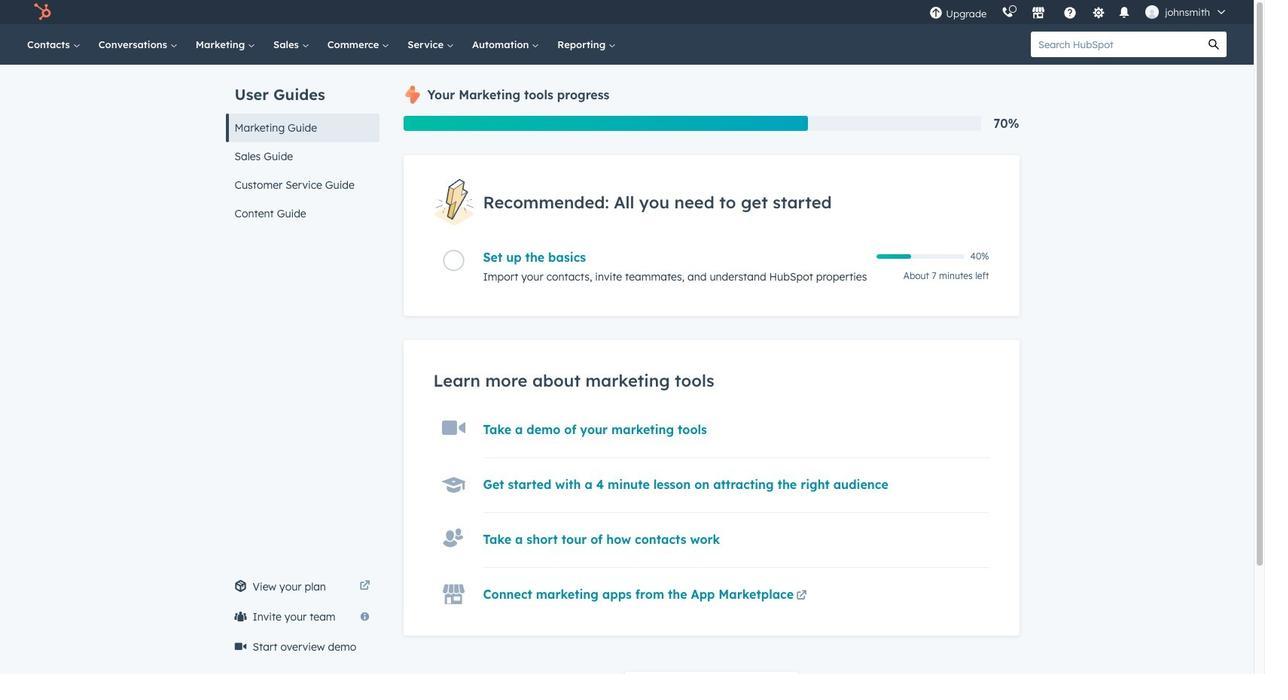 Task type: vqa. For each thing, say whether or not it's contained in the screenshot.
Sales button
no



Task type: locate. For each thing, give the bounding box(es) containing it.
menu
[[922, 0, 1236, 24]]

progress bar
[[403, 116, 808, 131]]

Search HubSpot search field
[[1031, 32, 1201, 57]]

link opens in a new window image
[[360, 578, 370, 596], [796, 588, 807, 606], [796, 591, 807, 603]]

john smith image
[[1146, 5, 1159, 19]]



Task type: describe. For each thing, give the bounding box(es) containing it.
link opens in a new window image
[[360, 581, 370, 593]]

user guides element
[[226, 65, 379, 228]]

marketplaces image
[[1032, 7, 1045, 20]]

[object object] complete progress bar
[[876, 255, 911, 259]]



